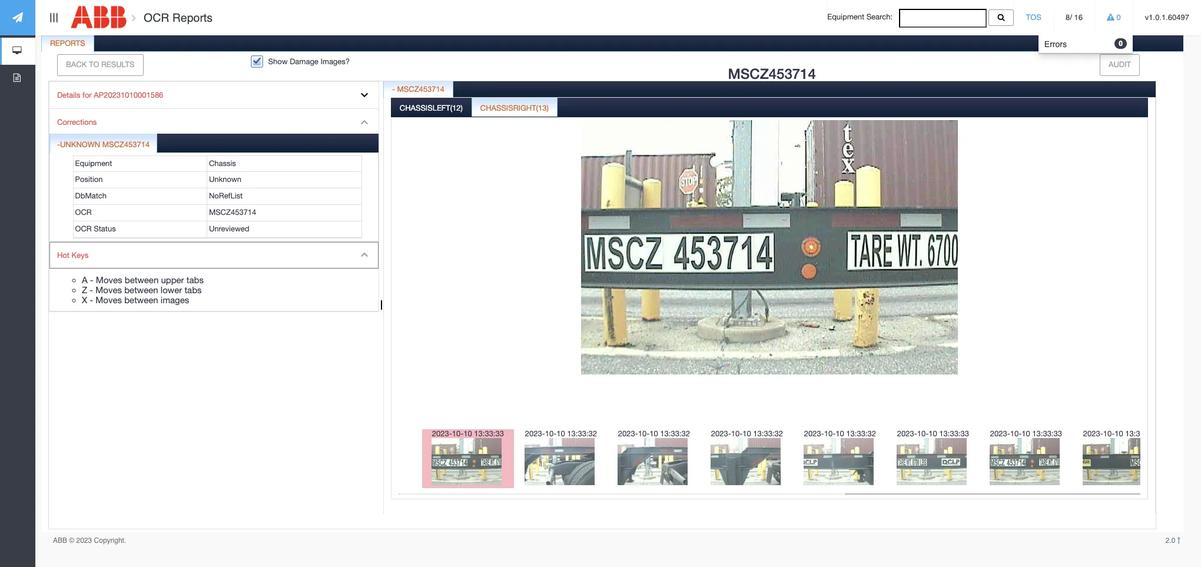 Task type: vqa. For each thing, say whether or not it's contained in the screenshot.
first 10 from right
yes



Task type: locate. For each thing, give the bounding box(es) containing it.
details
[[57, 91, 80, 99]]

unknown down corrections
[[60, 140, 100, 149]]

0 horizontal spatial equipment
[[75, 159, 112, 168]]

moves right x
[[96, 295, 122, 305]]

10-
[[452, 429, 464, 438], [545, 429, 557, 438], [638, 429, 650, 438], [731, 429, 743, 438], [824, 429, 836, 438], [917, 429, 929, 438], [1010, 429, 1022, 438], [1103, 429, 1115, 438]]

tabs right the lower
[[185, 285, 202, 295]]

0 vertical spatial reports
[[172, 11, 213, 24]]

0 right 16
[[1115, 13, 1121, 22]]

2 10- from the left
[[545, 429, 557, 438]]

back to results
[[66, 60, 135, 69]]

1 vertical spatial 0
[[1119, 39, 1123, 48]]

0 up the audit
[[1119, 39, 1123, 48]]

audit button
[[1100, 54, 1140, 76]]

errors
[[1044, 39, 1067, 49]]

corrections link
[[49, 109, 379, 136]]

x
[[82, 295, 87, 305]]

3 10- from the left
[[638, 429, 650, 438]]

- right x
[[90, 295, 93, 305]]

None field
[[899, 9, 987, 28]]

-
[[392, 85, 395, 93], [57, 140, 60, 149], [90, 275, 93, 285], [90, 285, 93, 295], [90, 295, 93, 305]]

dbmatch
[[75, 191, 107, 200]]

7 2023- from the left
[[990, 429, 1010, 438]]

0 vertical spatial 0
[[1115, 13, 1121, 22]]

2 menu item from the top
[[49, 242, 379, 311]]

6 2023- from the left
[[897, 429, 917, 438]]

- right a
[[90, 275, 93, 285]]

1 vertical spatial unknown
[[209, 175, 241, 184]]

2 vertical spatial ocr
[[75, 224, 92, 233]]

bars image
[[48, 13, 59, 22]]

unreviewed
[[209, 224, 249, 233]]

0 horizontal spatial unknown
[[60, 140, 100, 149]]

2 2023- from the left
[[525, 429, 545, 438]]

hot keys
[[57, 251, 88, 259]]

menu containing a - moves between upper tabs
[[49, 81, 379, 312]]

0 vertical spatial unknown
[[60, 140, 100, 149]]

0
[[1115, 13, 1121, 22], [1119, 39, 1123, 48]]

chassisright(13)
[[480, 103, 549, 112]]

hot keys link
[[49, 242, 379, 269]]

1 horizontal spatial unknown
[[209, 175, 241, 184]]

2023-10-10 13:33:33
[[432, 429, 504, 438], [897, 429, 969, 438], [990, 429, 1062, 438], [1083, 429, 1155, 438]]

long arrow up image
[[1177, 537, 1181, 544]]

equipment up position
[[75, 159, 112, 168]]

equipment inside mscz453714 tab list
[[75, 159, 112, 168]]

8 10 from the left
[[1115, 429, 1123, 438]]

images
[[161, 295, 189, 305]]

tab list containing -unknown mscz453714
[[49, 133, 379, 241]]

2023-10-10 13:33:32
[[525, 429, 597, 438], [618, 429, 690, 438], [711, 429, 783, 438], [804, 429, 876, 438]]

2 2023-10-10 13:33:33 from the left
[[897, 429, 969, 438]]

damage
[[290, 57, 318, 66]]

1 13:33:33 from the left
[[474, 429, 504, 438]]

- mscz453714 link
[[384, 78, 453, 102]]

noreflist
[[209, 191, 243, 200]]

row group containing equipment
[[73, 156, 362, 238]]

copyright.
[[94, 536, 126, 545]]

details for ap20231010001586 link
[[49, 82, 379, 109]]

5 2023- from the left
[[804, 429, 824, 438]]

3 moves from the top
[[96, 295, 122, 305]]

ocr for ocr
[[75, 208, 92, 217]]

0 vertical spatial ocr
[[144, 11, 169, 24]]

2 13:33:32 from the left
[[660, 429, 690, 438]]

7 10 from the left
[[1022, 429, 1030, 438]]

equipment
[[827, 13, 864, 21], [75, 159, 112, 168]]

search image
[[998, 13, 1005, 21]]

between
[[125, 275, 159, 285], [124, 285, 158, 295], [124, 295, 158, 305]]

8/
[[1066, 13, 1072, 22]]

4 2023-10-10 13:33:32 from the left
[[804, 429, 876, 438]]

abb
[[53, 536, 67, 545]]

moves right a
[[96, 275, 122, 285]]

tab list for corrections
[[49, 133, 379, 241]]

tab list containing chassisleft(12)
[[391, 97, 1201, 533]]

10
[[464, 429, 472, 438], [557, 429, 565, 438], [650, 429, 658, 438], [743, 429, 751, 438], [836, 429, 844, 438], [929, 429, 937, 438], [1022, 429, 1030, 438], [1115, 429, 1123, 438]]

to
[[89, 60, 99, 69]]

2023
[[76, 536, 92, 545]]

8/ 16
[[1066, 13, 1083, 22]]

-unknown mscz453714
[[57, 140, 150, 149]]

menu inside mscz453714 tab list
[[49, 81, 379, 312]]

mscz453714
[[728, 65, 816, 82], [397, 85, 445, 93], [102, 140, 150, 149], [209, 208, 256, 217]]

tab list
[[383, 78, 1201, 536], [391, 97, 1201, 533], [49, 133, 379, 241]]

row group
[[73, 156, 362, 238]]

6 10- from the left
[[917, 429, 929, 438]]

1 13:33:32 from the left
[[567, 429, 597, 438]]

upper
[[161, 275, 184, 285]]

equipment search:
[[827, 13, 899, 21]]

menu
[[49, 81, 379, 312]]

unknown up noreflist on the top of page
[[209, 175, 241, 184]]

1 vertical spatial equipment
[[75, 159, 112, 168]]

lower
[[161, 285, 182, 295]]

2 10 from the left
[[557, 429, 565, 438]]

tabs right upper
[[187, 275, 204, 285]]

navigation
[[0, 0, 35, 92]]

13:33:33
[[474, 429, 504, 438], [939, 429, 969, 438], [1032, 429, 1062, 438], [1125, 429, 1155, 438]]

2023-
[[432, 429, 452, 438], [525, 429, 545, 438], [618, 429, 638, 438], [711, 429, 731, 438], [804, 429, 824, 438], [897, 429, 917, 438], [990, 429, 1010, 438], [1083, 429, 1103, 438]]

0 horizontal spatial reports
[[50, 39, 85, 48]]

ocr
[[144, 11, 169, 24], [75, 208, 92, 217], [75, 224, 92, 233]]

1 between from the top
[[125, 275, 159, 285]]

menu item
[[49, 109, 379, 242], [49, 242, 379, 311]]

warning image
[[1107, 14, 1115, 21]]

for
[[82, 91, 92, 99]]

ocr status
[[75, 224, 116, 233]]

equipment left search:
[[827, 13, 864, 21]]

show damage images?
[[268, 57, 350, 66]]

details for ap20231010001586
[[57, 91, 163, 99]]

0 vertical spatial equipment
[[827, 13, 864, 21]]

1 menu item from the top
[[49, 109, 379, 242]]

a
[[82, 275, 88, 285]]

results
[[101, 60, 135, 69]]

moves
[[96, 275, 122, 285], [96, 285, 122, 295], [96, 295, 122, 305]]

4 13:33:32 from the left
[[846, 429, 876, 438]]

©
[[69, 536, 74, 545]]

1 horizontal spatial equipment
[[827, 13, 864, 21]]

position
[[75, 175, 103, 184]]

3 13:33:32 from the left
[[753, 429, 783, 438]]

ocr for ocr status
[[75, 224, 92, 233]]

1 2023-10-10 13:33:32 from the left
[[525, 429, 597, 438]]

a - moves between upper tabs z - moves between lower tabs x - moves between images
[[82, 275, 204, 305]]

1 vertical spatial reports
[[50, 39, 85, 48]]

8 10- from the left
[[1103, 429, 1115, 438]]

4 2023- from the left
[[711, 429, 731, 438]]

menu item containing a - moves between upper tabs
[[49, 242, 379, 311]]

reports
[[172, 11, 213, 24], [50, 39, 85, 48]]

reports inside reports link
[[50, 39, 85, 48]]

1 10 from the left
[[464, 429, 472, 438]]

unknown
[[60, 140, 100, 149], [209, 175, 241, 184]]

1 horizontal spatial reports
[[172, 11, 213, 24]]

1 vertical spatial ocr
[[75, 208, 92, 217]]

16
[[1074, 13, 1083, 22]]

5 10 from the left
[[836, 429, 844, 438]]

moves right z in the left of the page
[[96, 285, 122, 295]]

13:33:32
[[567, 429, 597, 438], [660, 429, 690, 438], [753, 429, 783, 438], [846, 429, 876, 438]]

tabs
[[187, 275, 204, 285], [185, 285, 202, 295]]

back to results button
[[57, 54, 143, 76]]



Task type: describe. For each thing, give the bounding box(es) containing it.
mscz453714 inside row group
[[209, 208, 256, 217]]

ap20231010001586
[[94, 91, 163, 99]]

audit
[[1109, 60, 1131, 69]]

tos
[[1026, 13, 1042, 22]]

equipment for equipment
[[75, 159, 112, 168]]

corrections
[[57, 118, 97, 127]]

tab list for - mscz453714
[[391, 97, 1201, 533]]

back
[[66, 60, 87, 69]]

reports link
[[42, 32, 93, 56]]

mscz453714 tab list
[[39, 32, 1201, 536]]

0 inside 'dropdown button'
[[1115, 13, 1121, 22]]

v1.0.1.60497 button
[[1133, 0, 1201, 35]]

search:
[[867, 13, 893, 21]]

1 2023- from the left
[[432, 429, 452, 438]]

3 2023-10-10 13:33:32 from the left
[[711, 429, 783, 438]]

2.0
[[1166, 536, 1177, 545]]

tab list containing - mscz453714
[[383, 78, 1201, 536]]

abb © 2023 copyright.
[[53, 536, 126, 545]]

images?
[[321, 57, 350, 66]]

2 between from the top
[[124, 285, 158, 295]]

chassisleft(12)
[[400, 103, 463, 112]]

chassis
[[209, 159, 236, 168]]

0 button
[[1095, 0, 1133, 35]]

chassisright(13) link
[[472, 97, 557, 120]]

3 13:33:33 from the left
[[1032, 429, 1062, 438]]

equipment for equipment search:
[[827, 13, 864, 21]]

4 13:33:33 from the left
[[1125, 429, 1155, 438]]

7 10- from the left
[[1010, 429, 1022, 438]]

2 13:33:33 from the left
[[939, 429, 969, 438]]

- mscz453714
[[392, 85, 445, 93]]

chassisleft(12) link
[[391, 97, 471, 120]]

4 2023-10-10 13:33:33 from the left
[[1083, 429, 1155, 438]]

4 10- from the left
[[731, 429, 743, 438]]

ocr reports
[[140, 11, 213, 24]]

6 10 from the left
[[929, 429, 937, 438]]

3 10 from the left
[[650, 429, 658, 438]]

show
[[268, 57, 288, 66]]

4 10 from the left
[[743, 429, 751, 438]]

5 10- from the left
[[824, 429, 836, 438]]

tos button
[[1014, 0, 1053, 35]]

- right z in the left of the page
[[90, 285, 93, 295]]

3 2023-10-10 13:33:33 from the left
[[990, 429, 1062, 438]]

1 moves from the top
[[96, 275, 122, 285]]

-unknown mscz453714 link
[[50, 133, 157, 153]]

8 2023- from the left
[[1083, 429, 1103, 438]]

menu item containing corrections
[[49, 109, 379, 242]]

3 between from the top
[[124, 295, 158, 305]]

keys
[[72, 251, 88, 259]]

2 moves from the top
[[96, 285, 122, 295]]

1 2023-10-10 13:33:33 from the left
[[432, 429, 504, 438]]

3 2023- from the left
[[618, 429, 638, 438]]

row group inside tab list
[[73, 156, 362, 238]]

ocr for ocr reports
[[144, 11, 169, 24]]

1 10- from the left
[[452, 429, 464, 438]]

z
[[82, 285, 87, 295]]

status
[[94, 224, 116, 233]]

- down corrections
[[57, 140, 60, 149]]

hot
[[57, 251, 69, 259]]

8/ 16 button
[[1054, 0, 1095, 35]]

- up chassisleft(12) link
[[392, 85, 395, 93]]

2 2023-10-10 13:33:32 from the left
[[618, 429, 690, 438]]

v1.0.1.60497
[[1145, 13, 1189, 22]]



